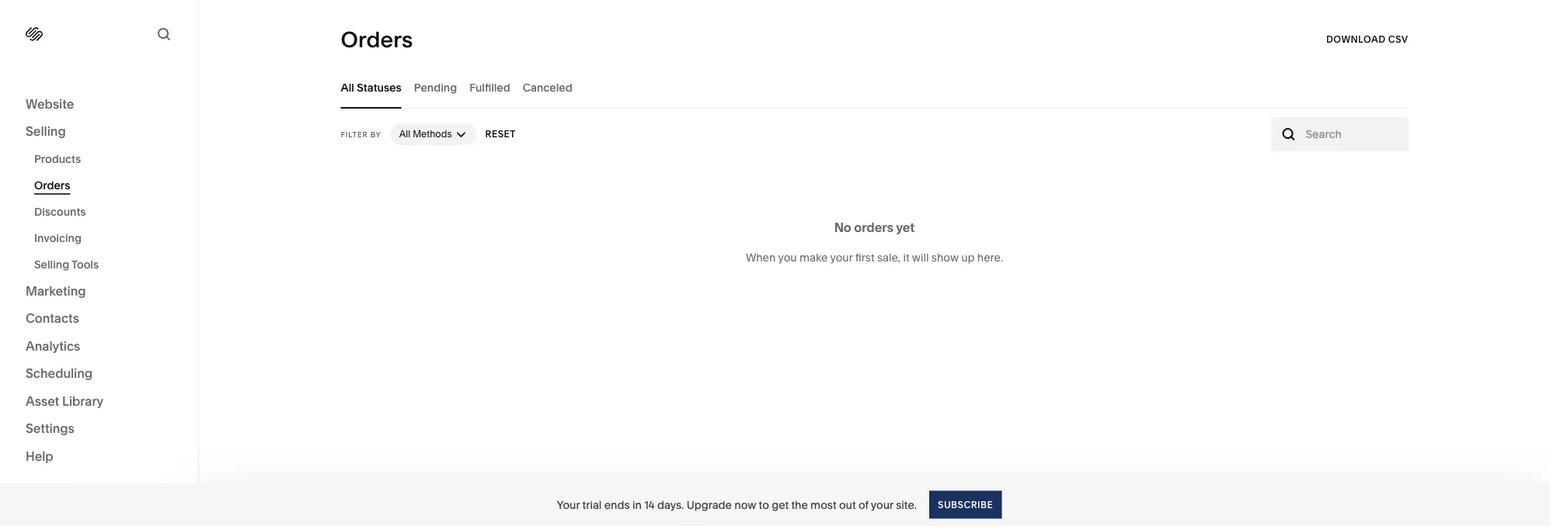 Task type: vqa. For each thing, say whether or not it's contained in the screenshot.
HERE.
yes



Task type: describe. For each thing, give the bounding box(es) containing it.
ends
[[604, 499, 630, 512]]

show
[[931, 251, 959, 264]]

marketing link
[[26, 283, 172, 301]]

download
[[1326, 34, 1386, 45]]

products
[[34, 153, 81, 166]]

settings link
[[26, 421, 172, 439]]

all statuses
[[341, 81, 401, 94]]

contacts link
[[26, 310, 172, 329]]

in
[[632, 499, 642, 512]]

scheduling link
[[26, 366, 172, 384]]

all for all methods
[[399, 129, 410, 140]]

help
[[26, 449, 53, 464]]

1 horizontal spatial orders
[[341, 26, 413, 53]]

will
[[912, 251, 929, 264]]

all for all statuses
[[341, 81, 354, 94]]

of
[[858, 499, 868, 512]]

help link
[[26, 448, 53, 465]]

selling tools link
[[34, 252, 181, 278]]

subscribe button
[[929, 491, 1002, 519]]

reset button
[[485, 120, 516, 148]]

orders
[[854, 220, 894, 235]]

site.
[[896, 499, 917, 512]]

subscribe
[[938, 500, 993, 511]]

up
[[961, 251, 975, 264]]

1 vertical spatial your
[[871, 499, 893, 512]]

download csv button
[[1326, 26, 1408, 54]]

asset
[[26, 394, 59, 409]]

website
[[26, 96, 74, 111]]

to
[[759, 499, 769, 512]]

marketing
[[26, 284, 86, 299]]

orders link
[[34, 172, 181, 199]]

no
[[834, 220, 851, 235]]

csv
[[1388, 34, 1408, 45]]

pending button
[[414, 66, 457, 109]]

asset library link
[[26, 393, 172, 411]]

all methods button
[[390, 124, 477, 145]]

all methods
[[399, 129, 452, 140]]

settings
[[26, 422, 74, 437]]

methods
[[413, 129, 452, 140]]

trial
[[582, 499, 602, 512]]

you
[[778, 251, 797, 264]]

upgrade
[[687, 499, 732, 512]]

selling link
[[26, 123, 172, 141]]



Task type: locate. For each thing, give the bounding box(es) containing it.
contacts
[[26, 311, 79, 326]]

all inside all statuses button
[[341, 81, 354, 94]]

filter by
[[341, 130, 381, 139]]

products link
[[34, 146, 181, 172]]

selling down website
[[26, 124, 66, 139]]

0 horizontal spatial your
[[830, 251, 853, 264]]

make
[[800, 251, 828, 264]]

selling inside selling link
[[26, 124, 66, 139]]

1 horizontal spatial all
[[399, 129, 410, 140]]

statuses
[[357, 81, 401, 94]]

first
[[855, 251, 875, 264]]

orders up statuses at the left top of the page
[[341, 26, 413, 53]]

most
[[810, 499, 836, 512]]

canceled
[[523, 81, 572, 94]]

your trial ends in 14 days. upgrade now to get the most out of your site.
[[557, 499, 917, 512]]

all left statuses at the left top of the page
[[341, 81, 354, 94]]

yet
[[896, 220, 915, 235]]

when you make your first sale, it will show up here.
[[746, 251, 1003, 264]]

it
[[903, 251, 910, 264]]

all
[[341, 81, 354, 94], [399, 129, 410, 140]]

tab list
[[341, 66, 1408, 109]]

analytics
[[26, 339, 80, 354]]

selling up marketing
[[34, 258, 69, 272]]

1 horizontal spatial your
[[871, 499, 893, 512]]

1 vertical spatial selling
[[34, 258, 69, 272]]

pending
[[414, 81, 457, 94]]

days.
[[657, 499, 684, 512]]

your
[[557, 499, 580, 512]]

scheduling
[[26, 366, 93, 381]]

14
[[644, 499, 655, 512]]

discounts link
[[34, 199, 181, 225]]

1 vertical spatial all
[[399, 129, 410, 140]]

all statuses button
[[341, 66, 401, 109]]

0 vertical spatial all
[[341, 81, 354, 94]]

orders down products
[[34, 179, 70, 192]]

your right of
[[871, 499, 893, 512]]

library
[[62, 394, 103, 409]]

your left the first
[[830, 251, 853, 264]]

tools
[[72, 258, 99, 272]]

out
[[839, 499, 856, 512]]

0 vertical spatial selling
[[26, 124, 66, 139]]

fulfilled button
[[469, 66, 510, 109]]

selling tools
[[34, 258, 99, 272]]

when
[[746, 251, 776, 264]]

your
[[830, 251, 853, 264], [871, 499, 893, 512]]

0 vertical spatial your
[[830, 251, 853, 264]]

tab list containing all statuses
[[341, 66, 1408, 109]]

selling for selling tools
[[34, 258, 69, 272]]

invoicing
[[34, 232, 82, 245]]

canceled button
[[523, 66, 572, 109]]

0 horizontal spatial all
[[341, 81, 354, 94]]

analytics link
[[26, 338, 172, 356]]

filter
[[341, 130, 368, 139]]

Search field
[[1306, 126, 1400, 143]]

0 vertical spatial orders
[[341, 26, 413, 53]]

selling for selling
[[26, 124, 66, 139]]

by
[[370, 130, 381, 139]]

1 vertical spatial orders
[[34, 179, 70, 192]]

fulfilled
[[469, 81, 510, 94]]

no orders yet
[[834, 220, 915, 235]]

asset library
[[26, 394, 103, 409]]

selling inside selling tools link
[[34, 258, 69, 272]]

sale,
[[877, 251, 901, 264]]

reset
[[485, 129, 516, 140]]

invoicing link
[[34, 225, 181, 252]]

all left methods
[[399, 129, 410, 140]]

now
[[734, 499, 756, 512]]

discounts
[[34, 206, 86, 219]]

all inside "all methods" button
[[399, 129, 410, 140]]

0 horizontal spatial orders
[[34, 179, 70, 192]]

orders
[[341, 26, 413, 53], [34, 179, 70, 192]]

get
[[772, 499, 789, 512]]

here.
[[977, 251, 1003, 264]]

the
[[791, 499, 808, 512]]

download csv
[[1326, 34, 1408, 45]]

selling
[[26, 124, 66, 139], [34, 258, 69, 272]]

website link
[[26, 96, 172, 114]]



